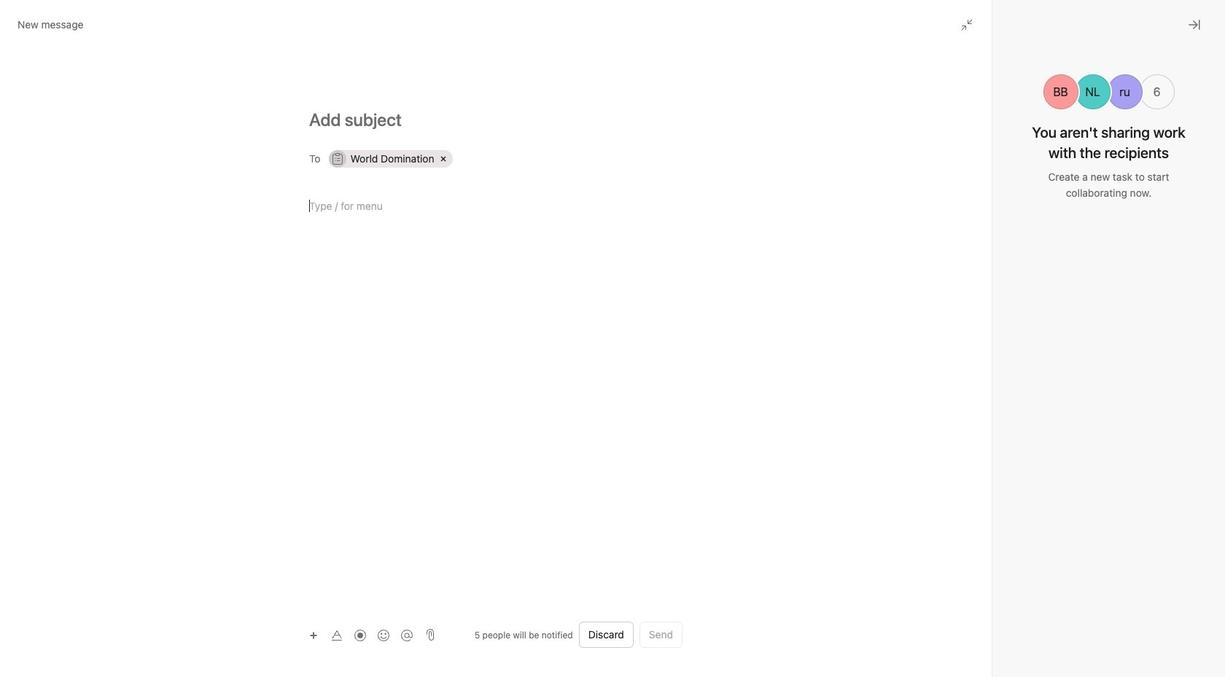 Task type: locate. For each thing, give the bounding box(es) containing it.
formatting image
[[331, 630, 343, 641]]

toolbar
[[303, 625, 420, 646]]

row
[[327, 147, 682, 171]]

minimize image
[[961, 19, 973, 31]]

cell
[[329, 150, 453, 168]]

at mention image
[[401, 630, 413, 641]]



Task type: describe. For each thing, give the bounding box(es) containing it.
close image
[[1189, 19, 1200, 31]]

hide sidebar image
[[19, 12, 31, 23]]

insert an object image
[[309, 631, 318, 640]]

Conversation Name text field
[[489, 610, 890, 644]]

record a video image
[[354, 630, 366, 641]]

Add subject text field
[[292, 108, 700, 131]]

emoji image
[[378, 630, 389, 641]]



Task type: vqa. For each thing, say whether or not it's contained in the screenshot.
plan
no



